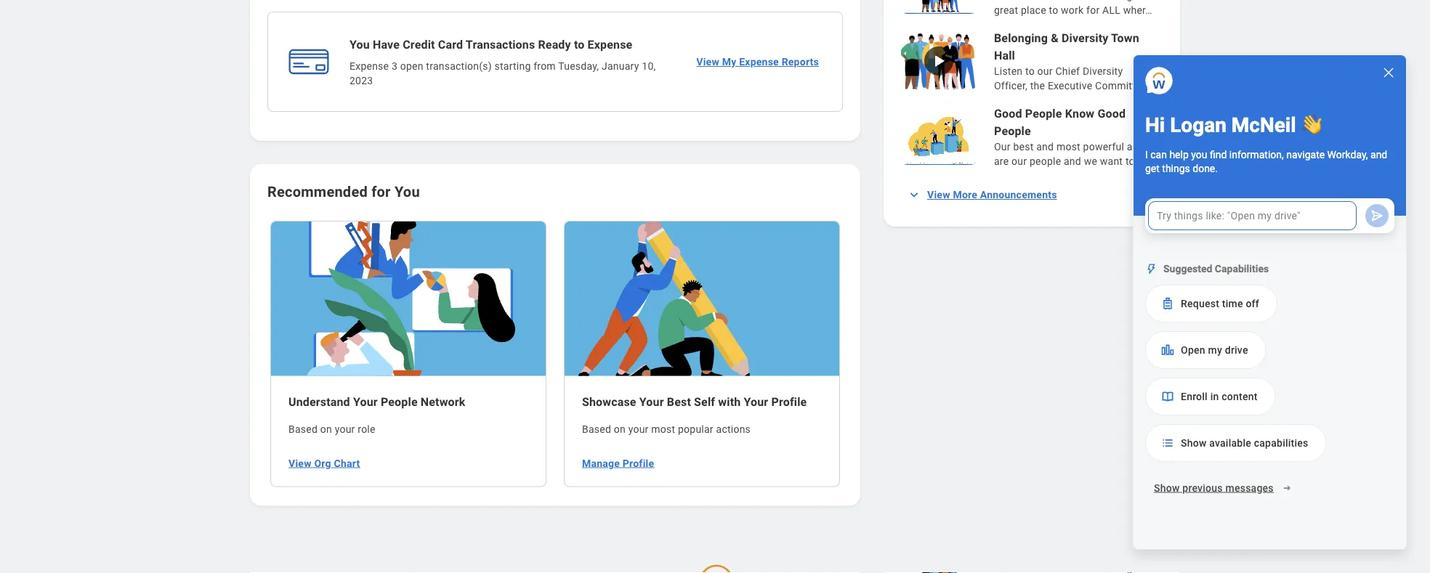 Task type: locate. For each thing, give the bounding box(es) containing it.
help
[[1170, 149, 1189, 161]]

show available capabilities
[[1182, 437, 1309, 449]]

profile right manage
[[623, 458, 655, 470]]

off
[[1247, 298, 1260, 310]]

0 vertical spatial for
[[1087, 4, 1100, 16]]

1 your from the left
[[353, 396, 378, 410]]

based for showcase your best self with your profile
[[582, 424, 612, 436]]

0 horizontal spatial your
[[335, 424, 355, 436]]

1 vertical spatial people
[[995, 124, 1032, 138]]

2 vertical spatial view
[[289, 458, 312, 470]]

0 vertical spatial show
[[1182, 437, 1207, 449]]

your
[[353, 396, 378, 410], [640, 396, 664, 410], [744, 396, 769, 410]]

to left hir
[[1126, 156, 1136, 168]]

open
[[1182, 344, 1206, 356]]

show left previous
[[1155, 482, 1180, 494]]

belonging & diversity town hall listen to our chief diversity officer, the executive committee …
[[995, 31, 1157, 92]]

i can help you find information, navigate workday, and get things done.
[[1146, 149, 1388, 174]]

on
[[320, 424, 332, 436], [614, 424, 626, 436]]

powerful
[[1084, 141, 1125, 153]]

1 horizontal spatial based
[[582, 424, 612, 436]]

based on your most popular actions
[[582, 424, 751, 436]]

2 vertical spatial people
[[381, 396, 418, 410]]

1 horizontal spatial expense
[[588, 38, 633, 52]]

send image
[[1371, 209, 1385, 223]]

👋
[[1302, 113, 1322, 137]]

0 vertical spatial most
[[1057, 141, 1081, 153]]

to left work
[[1050, 4, 1059, 16]]

1 vertical spatial diversity
[[1083, 65, 1124, 77]]

1 horizontal spatial on
[[614, 424, 626, 436]]

0 horizontal spatial expense
[[350, 60, 389, 72]]

1 horizontal spatial view
[[697, 56, 720, 68]]

… right the all
[[1146, 4, 1153, 16]]

profile
[[772, 396, 807, 410], [623, 458, 655, 470]]

on down the showcase
[[614, 424, 626, 436]]

our
[[995, 141, 1011, 153]]

1 vertical spatial view
[[928, 189, 951, 201]]

2 good from the left
[[1098, 107, 1126, 121]]

2 vertical spatial …
[[1150, 156, 1157, 168]]

request
[[1182, 298, 1220, 310]]

and left we
[[1064, 156, 1082, 168]]

1 horizontal spatial show
[[1182, 437, 1207, 449]]

starting
[[495, 60, 531, 72]]

diversity up committee
[[1083, 65, 1124, 77]]

place
[[1022, 4, 1047, 16]]

based on your role
[[289, 424, 376, 436]]

show
[[1182, 437, 1207, 449], [1155, 482, 1180, 494]]

book open image
[[1161, 390, 1176, 404]]

expense 3 open transaction(s) starting from tuesday, january 10, 2023
[[350, 60, 656, 87]]

view left my
[[697, 56, 720, 68]]

diversity
[[1062, 31, 1109, 45], [1083, 65, 1124, 77]]

workday,
[[1328, 149, 1369, 161]]

and right workday,
[[1371, 149, 1388, 161]]

want
[[1101, 156, 1123, 168]]

manage profile
[[582, 458, 655, 470]]

1 good from the left
[[995, 107, 1023, 121]]

show right prompts image
[[1182, 437, 1207, 449]]

chart
[[334, 458, 360, 470]]

based down understand
[[289, 424, 318, 436]]

hi logan mcneil 👋
[[1146, 113, 1322, 137]]

popular
[[678, 424, 714, 436]]

enroll in content
[[1182, 391, 1258, 403]]

people down the
[[1026, 107, 1063, 121]]

done.
[[1193, 162, 1219, 174]]

good down committee
[[1098, 107, 1126, 121]]

our up the
[[1038, 65, 1053, 77]]

… right i
[[1150, 156, 1157, 168]]

1 vertical spatial most
[[652, 424, 676, 436]]

2 horizontal spatial expense
[[740, 56, 779, 68]]

people up our
[[995, 124, 1032, 138]]

1 horizontal spatial your
[[640, 396, 664, 410]]

and up "people"
[[1037, 141, 1054, 153]]

Try things like: "Open my drive" text field
[[1149, 201, 1357, 231]]

view right chevron down small image
[[928, 189, 951, 201]]

1 horizontal spatial most
[[1057, 141, 1081, 153]]

most up "people"
[[1057, 141, 1081, 153]]

people left the network
[[381, 396, 418, 410]]

1 horizontal spatial profile
[[772, 396, 807, 410]]

can
[[1151, 149, 1168, 161]]

0 horizontal spatial on
[[320, 424, 332, 436]]

0 vertical spatial view
[[697, 56, 720, 68]]

good down officer,
[[995, 107, 1023, 121]]

1 vertical spatial you
[[395, 184, 420, 201]]

recommended for you
[[268, 184, 420, 201]]

1 horizontal spatial and
[[1064, 156, 1082, 168]]

most inside good people know good people our best and most powerful asset are our people and we want to hir …
[[1057, 141, 1081, 153]]

view for you have credit card transactions ready to expense
[[697, 56, 720, 68]]

in
[[1211, 391, 1220, 403]]

bolt image
[[1146, 263, 1158, 275]]

are
[[995, 156, 1009, 168]]

1 on from the left
[[320, 424, 332, 436]]

show for show available capabilities
[[1182, 437, 1207, 449]]

and inside i can help you find information, navigate workday, and get things done.
[[1371, 149, 1388, 161]]

1 vertical spatial profile
[[623, 458, 655, 470]]

2 your from the left
[[640, 396, 664, 410]]

… inside 'belonging & diversity town hall listen to our chief diversity officer, the executive committee …'
[[1150, 80, 1157, 92]]

great place to work for all wher …
[[995, 4, 1153, 16]]

actions
[[717, 424, 751, 436]]

1 horizontal spatial good
[[1098, 107, 1126, 121]]

view inside recommended for you list
[[289, 458, 312, 470]]

expense up the january
[[588, 38, 633, 52]]

view left org
[[289, 458, 312, 470]]

… inside good people know good people our best and most powerful asset are our people and we want to hir …
[[1150, 156, 1157, 168]]

2 horizontal spatial and
[[1371, 149, 1388, 161]]

good people know good people our best and most powerful asset are our people and we want to hir …
[[995, 107, 1157, 168]]

your up manage profile
[[629, 424, 649, 436]]

2 horizontal spatial your
[[744, 396, 769, 410]]

view org chart button
[[283, 449, 366, 479]]

reports
[[782, 56, 819, 68]]

expense right my
[[740, 56, 779, 68]]

x image
[[1382, 65, 1397, 80]]

&
[[1051, 31, 1059, 45]]

… right committee
[[1150, 80, 1157, 92]]

for right recommended
[[372, 184, 391, 201]]

0 horizontal spatial view
[[289, 458, 312, 470]]

your left best
[[640, 396, 664, 410]]

most
[[1057, 141, 1081, 153], [652, 424, 676, 436]]

available
[[1210, 437, 1252, 449]]

0 horizontal spatial based
[[289, 424, 318, 436]]

manage profile button
[[577, 449, 660, 479]]

expense
[[588, 38, 633, 52], [740, 56, 779, 68], [350, 60, 389, 72]]

your right with
[[744, 396, 769, 410]]

to up the
[[1026, 65, 1035, 77]]

media play image
[[931, 53, 948, 70]]

you have credit card transactions ready to expense
[[350, 38, 633, 52]]

1 horizontal spatial your
[[629, 424, 649, 436]]

2 based from the left
[[582, 424, 612, 436]]

understand
[[289, 396, 350, 410]]

open my drive
[[1182, 344, 1249, 356]]

0 vertical spatial people
[[1026, 107, 1063, 121]]

profile right with
[[772, 396, 807, 410]]

self
[[694, 396, 716, 410]]

good
[[995, 107, 1023, 121], [1098, 107, 1126, 121]]

things
[[1163, 162, 1191, 174]]

1 horizontal spatial you
[[395, 184, 420, 201]]

open
[[400, 60, 424, 72]]

expense inside button
[[740, 56, 779, 68]]

committee
[[1096, 80, 1148, 92]]

2 on from the left
[[614, 424, 626, 436]]

2 your from the left
[[629, 424, 649, 436]]

1 horizontal spatial our
[[1038, 65, 1053, 77]]

diversity down great place to work for all wher …
[[1062, 31, 1109, 45]]

1 based from the left
[[289, 424, 318, 436]]

1 your from the left
[[335, 424, 355, 436]]

with
[[719, 396, 741, 410]]

0 vertical spatial you
[[350, 38, 370, 52]]

1 vertical spatial our
[[1012, 156, 1028, 168]]

on down understand
[[320, 424, 332, 436]]

your
[[335, 424, 355, 436], [629, 424, 649, 436]]

show inside 'button'
[[1155, 482, 1180, 494]]

you
[[350, 38, 370, 52], [395, 184, 420, 201]]

0 horizontal spatial profile
[[623, 458, 655, 470]]

our down best
[[1012, 156, 1028, 168]]

0 horizontal spatial your
[[353, 396, 378, 410]]

0 horizontal spatial most
[[652, 424, 676, 436]]

for left the all
[[1087, 4, 1100, 16]]

your for best
[[640, 396, 664, 410]]

most down best
[[652, 424, 676, 436]]

the
[[1031, 80, 1046, 92]]

based down the showcase
[[582, 424, 612, 436]]

people
[[1026, 107, 1063, 121], [995, 124, 1032, 138], [381, 396, 418, 410]]

to inside good people know good people our best and most powerful asset are our people and we want to hir …
[[1126, 156, 1136, 168]]

0 vertical spatial our
[[1038, 65, 1053, 77]]

your for showcase
[[629, 424, 649, 436]]

people inside recommended for you list
[[381, 396, 418, 410]]

show inside button
[[1182, 437, 1207, 449]]

2 horizontal spatial view
[[928, 189, 951, 201]]

1 vertical spatial show
[[1155, 482, 1180, 494]]

request time off
[[1182, 298, 1260, 310]]

hir
[[1138, 156, 1150, 168]]

0 horizontal spatial show
[[1155, 482, 1180, 494]]

for
[[1087, 4, 1100, 16], [372, 184, 391, 201]]

show previous messages button
[[1146, 474, 1301, 503]]

role
[[358, 424, 376, 436]]

suggested
[[1164, 263, 1213, 275]]

content
[[1222, 391, 1258, 403]]

…
[[1146, 4, 1153, 16], [1150, 80, 1157, 92], [1150, 156, 1157, 168]]

you
[[1192, 149, 1208, 161]]

1 vertical spatial for
[[372, 184, 391, 201]]

your up role
[[353, 396, 378, 410]]

great
[[995, 4, 1019, 16]]

your left role
[[335, 424, 355, 436]]

expense up 2023
[[350, 60, 389, 72]]

1 vertical spatial …
[[1150, 80, 1157, 92]]

0 horizontal spatial our
[[1012, 156, 1028, 168]]

recommended
[[268, 184, 368, 201]]

0 vertical spatial profile
[[772, 396, 807, 410]]

0 horizontal spatial good
[[995, 107, 1023, 121]]



Task type: vqa. For each thing, say whether or not it's contained in the screenshot.
View to the middle
yes



Task type: describe. For each thing, give the bounding box(es) containing it.
on for understand
[[320, 424, 332, 436]]

wher
[[1124, 4, 1146, 16]]

drive
[[1226, 344, 1249, 356]]

work
[[1062, 4, 1084, 16]]

chief
[[1056, 65, 1081, 77]]

people
[[1030, 156, 1062, 168]]

mcneil
[[1232, 113, 1297, 137]]

january
[[602, 60, 640, 72]]

most inside recommended for you list
[[652, 424, 676, 436]]

show for show previous messages
[[1155, 482, 1180, 494]]

more
[[954, 189, 978, 201]]

view more announcements button
[[902, 181, 1066, 210]]

capabilities
[[1255, 437, 1309, 449]]

0 horizontal spatial for
[[372, 184, 391, 201]]

previous
[[1183, 482, 1224, 494]]

showcase your best self with your profile
[[582, 396, 807, 410]]

enroll
[[1182, 391, 1208, 403]]

our inside good people know good people our best and most powerful asset are our people and we want to hir …
[[1012, 156, 1028, 168]]

transactions
[[466, 38, 535, 52]]

capabilities
[[1216, 263, 1270, 275]]

all
[[1103, 4, 1121, 16]]

showcase
[[582, 396, 637, 410]]

have
[[373, 38, 400, 52]]

transaction(s)
[[426, 60, 492, 72]]

time
[[1223, 298, 1244, 310]]

view my expense reports
[[697, 56, 819, 68]]

best
[[667, 396, 691, 410]]

arrow right small image
[[1280, 481, 1295, 496]]

tuesday,
[[559, 60, 599, 72]]

on for showcase
[[614, 424, 626, 436]]

logan
[[1171, 113, 1227, 137]]

my
[[1209, 344, 1223, 356]]

view for understand your people network
[[289, 458, 312, 470]]

view my expense reports button
[[691, 48, 825, 77]]

0 horizontal spatial and
[[1037, 141, 1054, 153]]

task timeoff image
[[1161, 296, 1176, 311]]

recommended for you list
[[262, 220, 849, 489]]

messages
[[1226, 482, 1274, 494]]

your for people
[[353, 396, 378, 410]]

understand your people network
[[289, 396, 466, 410]]

10,
[[642, 60, 656, 72]]

0 horizontal spatial you
[[350, 38, 370, 52]]

view org chart
[[289, 458, 360, 470]]

town
[[1112, 31, 1140, 45]]

card
[[438, 38, 463, 52]]

based for understand your people network
[[289, 424, 318, 436]]

we
[[1085, 156, 1098, 168]]

3 your from the left
[[744, 396, 769, 410]]

your for understand
[[335, 424, 355, 436]]

officer,
[[995, 80, 1028, 92]]

manage
[[582, 458, 620, 470]]

expense inside expense 3 open transaction(s) starting from tuesday, january 10, 2023
[[350, 60, 389, 72]]

executive
[[1048, 80, 1093, 92]]

2023
[[350, 75, 373, 87]]

3
[[392, 60, 398, 72]]

hi
[[1146, 113, 1166, 137]]

credit
[[403, 38, 435, 52]]

asset
[[1128, 141, 1153, 153]]

chart image
[[1161, 343, 1176, 358]]

enroll in content button
[[1146, 378, 1276, 416]]

ready
[[538, 38, 571, 52]]

1 horizontal spatial for
[[1087, 4, 1100, 16]]

org
[[314, 458, 331, 470]]

show available capabilities button
[[1146, 424, 1327, 462]]

get
[[1146, 162, 1160, 174]]

from
[[534, 60, 556, 72]]

my
[[722, 56, 737, 68]]

view more announcements
[[928, 189, 1058, 201]]

to inside 'belonging & diversity town hall listen to our chief diversity officer, the executive committee …'
[[1026, 65, 1035, 77]]

0 vertical spatial diversity
[[1062, 31, 1109, 45]]

navigate
[[1287, 149, 1326, 161]]

prompts image
[[1161, 436, 1176, 451]]

chevron down small image
[[907, 188, 922, 202]]

open my drive button
[[1146, 331, 1267, 369]]

i
[[1146, 149, 1149, 161]]

know
[[1066, 107, 1095, 121]]

network
[[421, 396, 466, 410]]

our inside 'belonging & diversity town hall listen to our chief diversity officer, the executive committee …'
[[1038, 65, 1053, 77]]

listen
[[995, 65, 1023, 77]]

0 vertical spatial …
[[1146, 4, 1153, 16]]

show previous messages
[[1155, 482, 1274, 494]]

best
[[1014, 141, 1034, 153]]

suggested capabilities
[[1164, 263, 1270, 275]]

find
[[1211, 149, 1228, 161]]

request time off button
[[1146, 285, 1278, 323]]

belonging
[[995, 31, 1048, 45]]

profile inside button
[[623, 458, 655, 470]]

hall
[[995, 49, 1016, 63]]

to up tuesday,
[[574, 38, 585, 52]]

announcements
[[981, 189, 1058, 201]]

information,
[[1230, 149, 1285, 161]]



